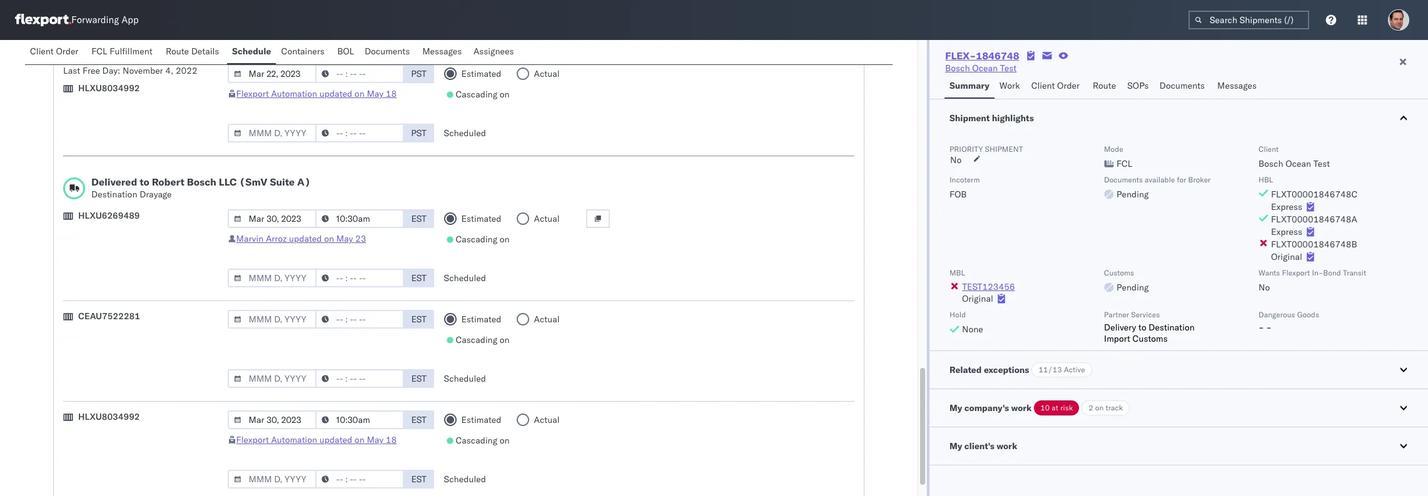 Task type: locate. For each thing, give the bounding box(es) containing it.
0 horizontal spatial ocean
[[972, 63, 998, 74]]

1 my from the top
[[949, 403, 962, 414]]

1 -- : -- -- text field from the top
[[315, 64, 404, 83]]

cascading
[[456, 89, 497, 100], [456, 234, 497, 245], [456, 335, 497, 346], [456, 435, 497, 447]]

3 estimated from the top
[[461, 314, 501, 325]]

client order button
[[25, 40, 86, 64], [1026, 74, 1088, 99]]

test inside 'bosch ocean test' link
[[1000, 63, 1017, 74]]

est for fifth mmm d, yyyy text box from the top of the page
[[411, 314, 426, 325]]

1 flexport automation updated on may 18 from the top
[[236, 88, 397, 99]]

fcl up the free
[[91, 46, 107, 57]]

flexport. image
[[15, 14, 71, 26]]

0 horizontal spatial client order button
[[25, 40, 86, 64]]

messages
[[422, 46, 462, 57], [1217, 80, 1257, 91]]

1 horizontal spatial client
[[1031, 80, 1055, 91]]

client order button up last
[[25, 40, 86, 64]]

app
[[121, 14, 139, 26]]

express
[[1271, 201, 1302, 213], [1271, 226, 1302, 238]]

1 horizontal spatial test
[[1313, 158, 1330, 170]]

documents button right 'bol'
[[360, 40, 417, 64]]

pending for customs
[[1117, 282, 1149, 293]]

no inside wants flexport in-bond transit no
[[1258, 282, 1270, 293]]

goods
[[1297, 310, 1319, 320]]

my inside button
[[949, 441, 962, 452]]

flexport for est
[[236, 435, 269, 446]]

actual for hlxu8034992
[[534, 415, 560, 426]]

flexport inside wants flexport in-bond transit no
[[1282, 268, 1310, 278]]

1 vertical spatial 18
[[386, 435, 397, 446]]

actual
[[534, 68, 560, 79], [534, 213, 560, 225], [534, 314, 560, 325], [534, 415, 560, 426]]

client inside client bosch ocean test incoterm fob
[[1258, 144, 1279, 154]]

5 est from the top
[[411, 415, 426, 426]]

express up "flxt00001846748a"
[[1271, 201, 1302, 213]]

2 mmm d, yyyy text field from the top
[[227, 124, 316, 143]]

automation for pst
[[271, 88, 317, 99]]

actual for hlxu6269489
[[534, 213, 560, 225]]

scheduled for hlxu8034992
[[444, 474, 486, 485]]

2 vertical spatial bosch
[[187, 176, 216, 188]]

2 horizontal spatial bosch
[[1258, 158, 1283, 170]]

0 vertical spatial client
[[30, 46, 54, 57]]

2 horizontal spatial documents
[[1159, 80, 1205, 91]]

flexport automation updated on may 18 button
[[236, 88, 397, 99], [236, 435, 397, 446]]

3 cascading from the top
[[456, 335, 497, 346]]

4 cascading on from the top
[[456, 435, 510, 447]]

test
[[1000, 63, 1017, 74], [1313, 158, 1330, 170]]

0 vertical spatial hlxu8034992
[[78, 83, 140, 94]]

highlights
[[992, 113, 1034, 124]]

cascading on for hlxu8034992
[[456, 435, 510, 447]]

delivered
[[91, 176, 137, 188]]

fcl
[[91, 46, 107, 57], [1117, 158, 1132, 170]]

2 cascading on from the top
[[456, 234, 510, 245]]

1 vertical spatial my
[[949, 441, 962, 452]]

2 estimated from the top
[[461, 213, 501, 225]]

1 vertical spatial route
[[1093, 80, 1116, 91]]

2 vertical spatial pst
[[411, 128, 427, 139]]

-- : -- -- text field for second mmm d, yyyy text box from the bottom of the page
[[315, 370, 404, 388]]

to down the 'services'
[[1138, 322, 1146, 333]]

6 est from the top
[[411, 474, 426, 485]]

4 -- : -- -- text field from the top
[[315, 310, 404, 329]]

est
[[411, 213, 426, 225], [411, 273, 426, 284], [411, 314, 426, 325], [411, 373, 426, 385], [411, 415, 426, 426], [411, 474, 426, 485]]

1 vertical spatial customs
[[1133, 333, 1168, 345]]

no down priority
[[950, 154, 962, 166]]

day:
[[102, 65, 120, 76]]

1 mmm d, yyyy text field from the top
[[227, 64, 316, 83]]

1 vertical spatial automation
[[271, 435, 317, 446]]

1 automation from the top
[[271, 88, 317, 99]]

3 scheduled from the top
[[444, 373, 486, 385]]

express up flxt00001846748b
[[1271, 226, 1302, 238]]

fcl down mode
[[1117, 158, 1132, 170]]

no down wants
[[1258, 282, 1270, 293]]

-- : -- -- text field
[[315, 23, 404, 42], [315, 124, 404, 143], [315, 411, 404, 430]]

services
[[1131, 310, 1160, 320]]

1 vertical spatial client order
[[1031, 80, 1080, 91]]

1 vertical spatial express
[[1271, 226, 1302, 238]]

bosch down flex-
[[945, 63, 970, 74]]

destination down the 'services'
[[1149, 322, 1195, 333]]

2 est from the top
[[411, 273, 426, 284]]

order left route button
[[1057, 80, 1080, 91]]

2 pst from the top
[[411, 68, 427, 79]]

hbl
[[1258, 175, 1273, 185]]

november
[[123, 65, 163, 76]]

pending down documents available for broker at the top
[[1117, 189, 1149, 200]]

arroz
[[266, 233, 287, 245]]

fcl for fcl
[[1117, 158, 1132, 170]]

documents
[[365, 46, 410, 57], [1159, 80, 1205, 91], [1104, 175, 1143, 185]]

0 vertical spatial express
[[1271, 201, 1302, 213]]

flex-
[[945, 49, 976, 62]]

1 hlxu8034992 from the top
[[78, 83, 140, 94]]

containers
[[281, 46, 325, 57]]

documents button
[[360, 40, 417, 64], [1154, 74, 1212, 99]]

0 horizontal spatial bosch
[[187, 176, 216, 188]]

1 vertical spatial updated
[[289, 233, 322, 245]]

0 vertical spatial my
[[949, 403, 962, 414]]

estimated for ceau7522281
[[461, 314, 501, 325]]

0 vertical spatial pst
[[411, 27, 427, 38]]

company's
[[964, 403, 1009, 414]]

est for mmm d, yyyy text field for est
[[411, 415, 426, 426]]

1 vertical spatial messages button
[[1212, 74, 1263, 99]]

documents available for broker
[[1104, 175, 1211, 185]]

0 vertical spatial updated
[[320, 88, 352, 99]]

estimated
[[461, 68, 501, 79], [461, 213, 501, 225], [461, 314, 501, 325], [461, 415, 501, 426]]

2 my from the top
[[949, 441, 962, 452]]

0 horizontal spatial no
[[950, 154, 962, 166]]

route left sops
[[1093, 80, 1116, 91]]

0 horizontal spatial client
[[30, 46, 54, 57]]

est for second mmm d, yyyy text box from the bottom of the page
[[411, 373, 426, 385]]

active
[[1064, 365, 1085, 375]]

2 automation from the top
[[271, 435, 317, 446]]

1 horizontal spatial documents
[[1104, 175, 1143, 185]]

1 vertical spatial client
[[1031, 80, 1055, 91]]

0 vertical spatial fcl
[[91, 46, 107, 57]]

client down flexport. 'image'
[[30, 46, 54, 57]]

2 vertical spatial updated
[[320, 435, 352, 446]]

messages button
[[417, 40, 468, 64], [1212, 74, 1263, 99]]

5 -- : -- -- text field from the top
[[315, 370, 404, 388]]

1 vertical spatial bosch
[[1258, 158, 1283, 170]]

marvin
[[236, 233, 263, 245]]

0 vertical spatial -- : -- -- text field
[[315, 23, 404, 42]]

6 -- : -- -- text field from the top
[[315, 470, 404, 489]]

0 horizontal spatial destination
[[91, 189, 137, 200]]

3 actual from the top
[[534, 314, 560, 325]]

0 vertical spatial no
[[950, 154, 962, 166]]

robert
[[152, 176, 184, 188]]

1 flexport automation updated on may 18 button from the top
[[236, 88, 397, 99]]

customs up 'partner' on the bottom right of page
[[1104, 268, 1134, 278]]

0 vertical spatial bosch
[[945, 63, 970, 74]]

23
[[355, 233, 366, 245]]

4 scheduled from the top
[[444, 474, 486, 485]]

work left "10"
[[1011, 403, 1032, 414]]

work inside button
[[997, 441, 1017, 452]]

1 horizontal spatial messages button
[[1212, 74, 1263, 99]]

1 horizontal spatial destination
[[1149, 322, 1195, 333]]

1 horizontal spatial original
[[1271, 251, 1302, 263]]

free
[[82, 65, 100, 76]]

1 est from the top
[[411, 213, 426, 225]]

0 horizontal spatial documents
[[365, 46, 410, 57]]

1 horizontal spatial to
[[1138, 322, 1146, 333]]

2 vertical spatial client
[[1258, 144, 1279, 154]]

details
[[191, 46, 219, 57]]

1 vertical spatial flexport
[[1282, 268, 1310, 278]]

0 vertical spatial to
[[140, 176, 149, 188]]

dangerous
[[1258, 310, 1295, 320]]

ocean inside client bosch ocean test incoterm fob
[[1286, 158, 1311, 170]]

1 vertical spatial documents button
[[1154, 74, 1212, 99]]

0 horizontal spatial to
[[140, 176, 149, 188]]

my
[[949, 403, 962, 414], [949, 441, 962, 452]]

hlxu8034992
[[78, 83, 140, 94], [78, 412, 140, 423]]

ocean down "flex-1846748"
[[972, 63, 998, 74]]

documents button up shipment highlights button
[[1154, 74, 1212, 99]]

0 vertical spatial work
[[1011, 403, 1032, 414]]

1 vertical spatial flexport automation updated on may 18
[[236, 435, 397, 446]]

customs down the 'services'
[[1133, 333, 1168, 345]]

estimated for hlxu8034992
[[461, 415, 501, 426]]

2 vertical spatial may
[[367, 435, 384, 446]]

to inside partner services delivery to destination import customs
[[1138, 322, 1146, 333]]

marvin arroz updated on may 23 button
[[236, 233, 366, 245]]

documents up shipment highlights button
[[1159, 80, 1205, 91]]

3 cascading on from the top
[[456, 335, 510, 346]]

my left company's at bottom right
[[949, 403, 962, 414]]

3 mmm d, yyyy text field from the top
[[227, 210, 316, 228]]

scheduled
[[444, 128, 486, 139], [444, 273, 486, 284], [444, 373, 486, 385], [444, 474, 486, 485]]

2 scheduled from the top
[[444, 273, 486, 284]]

7 mmm d, yyyy text field from the top
[[227, 470, 316, 489]]

18 for est
[[386, 435, 397, 446]]

2 express from the top
[[1271, 226, 1302, 238]]

5 mmm d, yyyy text field from the top
[[227, 310, 316, 329]]

-
[[1258, 322, 1264, 333], [1266, 322, 1272, 333]]

suite
[[270, 176, 295, 188]]

client for the right client order button
[[1031, 80, 1055, 91]]

0 vertical spatial mmm d, yyyy text field
[[227, 64, 316, 83]]

1 vertical spatial mmm d, yyyy text field
[[227, 411, 316, 430]]

4 estimated from the top
[[461, 415, 501, 426]]

documents down mode
[[1104, 175, 1143, 185]]

1 vertical spatial work
[[997, 441, 1017, 452]]

2 actual from the top
[[534, 213, 560, 225]]

0 vertical spatial messages
[[422, 46, 462, 57]]

0 vertical spatial client order
[[30, 46, 78, 57]]

route up 4, at the top left
[[166, 46, 189, 57]]

1 cascading from the top
[[456, 89, 497, 100]]

ocean up flxt00001846748c
[[1286, 158, 1311, 170]]

client order
[[30, 46, 78, 57], [1031, 80, 1080, 91]]

my company's work
[[949, 403, 1032, 414]]

1 vertical spatial documents
[[1159, 80, 1205, 91]]

1 18 from the top
[[386, 88, 397, 99]]

original up wants
[[1271, 251, 1302, 263]]

client right work button
[[1031, 80, 1055, 91]]

-- : -- -- text field for seventh mmm d, yyyy text box from the bottom of the page
[[315, 23, 404, 42]]

1 vertical spatial no
[[1258, 282, 1270, 293]]

fcl inside button
[[91, 46, 107, 57]]

client order up last
[[30, 46, 78, 57]]

route
[[166, 46, 189, 57], [1093, 80, 1116, 91]]

0 horizontal spatial fcl
[[91, 46, 107, 57]]

1 vertical spatial test
[[1313, 158, 1330, 170]]

client order button right "work"
[[1026, 74, 1088, 99]]

bosch up hbl
[[1258, 158, 1283, 170]]

0 vertical spatial 18
[[386, 88, 397, 99]]

1 vertical spatial to
[[1138, 322, 1146, 333]]

2 18 from the top
[[386, 435, 397, 446]]

2 flexport automation updated on may 18 from the top
[[236, 435, 397, 446]]

order up last
[[56, 46, 78, 57]]

1 vertical spatial -- : -- -- text field
[[315, 124, 404, 143]]

0 vertical spatial flexport automation updated on may 18
[[236, 88, 397, 99]]

2 pending from the top
[[1117, 282, 1149, 293]]

work right client's
[[997, 441, 1017, 452]]

schedule
[[232, 46, 271, 57]]

MMM D, YYYY text field
[[227, 64, 316, 83], [227, 411, 316, 430]]

may for hlxu6269489
[[336, 233, 353, 245]]

1 horizontal spatial bosch
[[945, 63, 970, 74]]

pending up the 'services'
[[1117, 282, 1149, 293]]

2 vertical spatial -- : -- -- text field
[[315, 411, 404, 430]]

-- : -- -- text field for seventh mmm d, yyyy text box
[[315, 470, 404, 489]]

pending
[[1117, 189, 1149, 200], [1117, 282, 1149, 293]]

1 scheduled from the top
[[444, 128, 486, 139]]

1 cascading on from the top
[[456, 89, 510, 100]]

destination down delivered
[[91, 189, 137, 200]]

1 horizontal spatial ocean
[[1286, 158, 1311, 170]]

3 -- : -- -- text field from the top
[[315, 269, 404, 288]]

0 vertical spatial automation
[[271, 88, 317, 99]]

flexport automation updated on may 18 button for pst
[[236, 88, 397, 99]]

0 vertical spatial destination
[[91, 189, 137, 200]]

2 on track
[[1088, 403, 1123, 413]]

0 horizontal spatial route
[[166, 46, 189, 57]]

incoterm
[[949, 175, 980, 185]]

import
[[1104, 333, 1130, 345]]

0 horizontal spatial test
[[1000, 63, 1017, 74]]

1 horizontal spatial route
[[1093, 80, 1116, 91]]

test down 1846748
[[1000, 63, 1017, 74]]

2 mmm d, yyyy text field from the top
[[227, 411, 316, 430]]

0 vertical spatial pending
[[1117, 189, 1149, 200]]

test up flxt00001846748c
[[1313, 158, 1330, 170]]

1 horizontal spatial no
[[1258, 282, 1270, 293]]

bosch left llc on the left top of the page
[[187, 176, 216, 188]]

containers button
[[276, 40, 332, 64]]

to up "drayage"
[[140, 176, 149, 188]]

2 horizontal spatial client
[[1258, 144, 1279, 154]]

bosch inside delivered to robert bosch llc (smv suite a) destination drayage
[[187, 176, 216, 188]]

0 horizontal spatial messages
[[422, 46, 462, 57]]

client's
[[964, 441, 994, 452]]

flxt00001846748c
[[1271, 189, 1357, 200]]

1 -- : -- -- text field from the top
[[315, 23, 404, 42]]

1 vertical spatial flexport automation updated on may 18 button
[[236, 435, 397, 446]]

documents right bol button
[[365, 46, 410, 57]]

1 vertical spatial order
[[1057, 80, 1080, 91]]

4 cascading from the top
[[456, 435, 497, 447]]

1 vertical spatial pst
[[411, 68, 427, 79]]

1 horizontal spatial -
[[1266, 322, 1272, 333]]

may for hlxu8034992
[[367, 435, 384, 446]]

cascading on for hlxu6269489
[[456, 234, 510, 245]]

client order right work button
[[1031, 80, 1080, 91]]

-- : -- -- text field
[[315, 64, 404, 83], [315, 210, 404, 228], [315, 269, 404, 288], [315, 310, 404, 329], [315, 370, 404, 388], [315, 470, 404, 489]]

customs
[[1104, 268, 1134, 278], [1133, 333, 1168, 345]]

assignees
[[473, 46, 514, 57]]

1 vertical spatial original
[[962, 293, 993, 305]]

flexport
[[236, 88, 269, 99], [1282, 268, 1310, 278], [236, 435, 269, 446]]

my left client's
[[949, 441, 962, 452]]

3 est from the top
[[411, 314, 426, 325]]

no
[[950, 154, 962, 166], [1258, 282, 1270, 293]]

3 pst from the top
[[411, 128, 427, 139]]

4 est from the top
[[411, 373, 426, 385]]

4 mmm d, yyyy text field from the top
[[227, 269, 316, 288]]

1 express from the top
[[1271, 201, 1302, 213]]

0 vertical spatial flexport automation updated on may 18 button
[[236, 88, 397, 99]]

1 vertical spatial destination
[[1149, 322, 1195, 333]]

1 vertical spatial ocean
[[1286, 158, 1311, 170]]

flxt00001846748b
[[1271, 239, 1357, 250]]

marvin arroz updated on may 23
[[236, 233, 366, 245]]

4,
[[165, 65, 173, 76]]

est for 3rd mmm d, yyyy text box from the top
[[411, 213, 426, 225]]

1 vertical spatial pending
[[1117, 282, 1149, 293]]

client up hbl
[[1258, 144, 1279, 154]]

2 vertical spatial documents
[[1104, 175, 1143, 185]]

client for top client order button
[[30, 46, 54, 57]]

route for route details
[[166, 46, 189, 57]]

exceptions
[[984, 365, 1029, 376]]

1 pending from the top
[[1117, 189, 1149, 200]]

0 vertical spatial flexport
[[236, 88, 269, 99]]

0 vertical spatial route
[[166, 46, 189, 57]]

2 -- : -- -- text field from the top
[[315, 124, 404, 143]]

1 vertical spatial hlxu8034992
[[78, 412, 140, 423]]

1 vertical spatial fcl
[[1117, 158, 1132, 170]]

express for flxt00001846748c
[[1271, 201, 1302, 213]]

0 vertical spatial original
[[1271, 251, 1302, 263]]

work
[[999, 80, 1020, 91]]

fcl fulfillment button
[[86, 40, 161, 64]]

MMM D, YYYY text field
[[227, 23, 316, 42], [227, 124, 316, 143], [227, 210, 316, 228], [227, 269, 316, 288], [227, 310, 316, 329], [227, 370, 316, 388], [227, 470, 316, 489]]

to
[[140, 176, 149, 188], [1138, 322, 1146, 333]]

automation
[[271, 88, 317, 99], [271, 435, 317, 446]]

2 -- : -- -- text field from the top
[[315, 210, 404, 228]]

destination
[[91, 189, 137, 200], [1149, 322, 1195, 333]]

cascading on for ceau7522281
[[456, 335, 510, 346]]

mmm d, yyyy text field for pst
[[227, 64, 316, 83]]

2 cascading from the top
[[456, 234, 497, 245]]

1 vertical spatial client order button
[[1026, 74, 1088, 99]]

1 vertical spatial may
[[336, 233, 353, 245]]

2 flexport automation updated on may 18 button from the top
[[236, 435, 397, 446]]

4 actual from the top
[[534, 415, 560, 426]]

original down 'test123456'
[[962, 293, 993, 305]]

0 horizontal spatial order
[[56, 46, 78, 57]]

-- : -- -- text field for 3rd mmm d, yyyy text box from the top
[[315, 210, 404, 228]]



Task type: describe. For each thing, give the bounding box(es) containing it.
1 actual from the top
[[534, 68, 560, 79]]

none
[[962, 324, 983, 335]]

0 horizontal spatial documents button
[[360, 40, 417, 64]]

bosch ocean test
[[945, 63, 1017, 74]]

delivered to robert bosch llc (smv suite a) destination drayage
[[91, 176, 311, 200]]

0 vertical spatial ocean
[[972, 63, 998, 74]]

route details button
[[161, 40, 227, 64]]

work for my company's work
[[1011, 403, 1032, 414]]

flexport for pst
[[236, 88, 269, 99]]

shipment
[[949, 113, 990, 124]]

1 - from the left
[[1258, 322, 1264, 333]]

test inside client bosch ocean test incoterm fob
[[1313, 158, 1330, 170]]

flexport automation updated on may 18 button for est
[[236, 435, 397, 446]]

estimated for hlxu6269489
[[461, 213, 501, 225]]

bosch inside client bosch ocean test incoterm fob
[[1258, 158, 1283, 170]]

cascading for hlxu8034992
[[456, 435, 497, 447]]

-- : -- -- text field for fifth mmm d, yyyy text box from the top of the page
[[315, 310, 404, 329]]

shipment
[[985, 144, 1023, 154]]

cascading for hlxu6269489
[[456, 234, 497, 245]]

drayage
[[140, 189, 172, 200]]

-- : -- -- text field for second mmm d, yyyy text box
[[315, 124, 404, 143]]

my for my company's work
[[949, 403, 962, 414]]

my for my client's work
[[949, 441, 962, 452]]

Search Shipments (/) text field
[[1188, 11, 1309, 29]]

priority shipment
[[949, 144, 1023, 154]]

0 vertical spatial order
[[56, 46, 78, 57]]

client order for top client order button
[[30, 46, 78, 57]]

2 hlxu8034992 from the top
[[78, 412, 140, 423]]

broker
[[1188, 175, 1211, 185]]

destination inside partner services delivery to destination import customs
[[1149, 322, 1195, 333]]

dangerous goods - -
[[1258, 310, 1319, 333]]

2022
[[176, 65, 197, 76]]

express for flxt00001846748a
[[1271, 226, 1302, 238]]

18 for pst
[[386, 88, 397, 99]]

flxt00001846748a
[[1271, 214, 1357, 225]]

my client's work button
[[929, 428, 1428, 465]]

risk
[[1060, 403, 1073, 413]]

flexport automation updated on may 18 for est
[[236, 435, 397, 446]]

transit
[[1343, 268, 1366, 278]]

delivery
[[1104, 322, 1136, 333]]

bosch ocean test link
[[945, 62, 1017, 74]]

cascading for ceau7522281
[[456, 335, 497, 346]]

scheduled for ceau7522281
[[444, 373, 486, 385]]

route button
[[1088, 74, 1122, 99]]

automation for est
[[271, 435, 317, 446]]

my client's work
[[949, 441, 1017, 452]]

0 vertical spatial may
[[367, 88, 384, 99]]

messages for leftmost the messages button
[[422, 46, 462, 57]]

3 -- : -- -- text field from the top
[[315, 411, 404, 430]]

messages for the bottom the messages button
[[1217, 80, 1257, 91]]

flex-1846748
[[945, 49, 1019, 62]]

2 - from the left
[[1266, 322, 1272, 333]]

forwarding
[[71, 14, 119, 26]]

summary
[[949, 80, 989, 91]]

flex-1846748 link
[[945, 49, 1019, 62]]

mmm d, yyyy text field for est
[[227, 411, 316, 430]]

1 horizontal spatial client order button
[[1026, 74, 1088, 99]]

pending for documents available for broker
[[1117, 189, 1149, 200]]

est for fourth mmm d, yyyy text box from the bottom of the page
[[411, 273, 426, 284]]

fob
[[949, 189, 967, 200]]

forwarding app link
[[15, 14, 139, 26]]

10
[[1040, 403, 1050, 413]]

a)
[[297, 176, 311, 188]]

partner services delivery to destination import customs
[[1104, 310, 1195, 345]]

schedule button
[[227, 40, 276, 64]]

11/13 active
[[1039, 365, 1085, 375]]

flexport automation updated on may 18 for pst
[[236, 88, 397, 99]]

shipment highlights button
[[929, 99, 1428, 137]]

-- : -- -- text field for fourth mmm d, yyyy text box from the bottom of the page
[[315, 269, 404, 288]]

last
[[63, 65, 80, 76]]

0 horizontal spatial original
[[962, 293, 993, 305]]

0 vertical spatial documents
[[365, 46, 410, 57]]

work for my client's work
[[997, 441, 1017, 452]]

6 mmm d, yyyy text field from the top
[[227, 370, 316, 388]]

hold
[[949, 310, 966, 320]]

0 vertical spatial customs
[[1104, 268, 1134, 278]]

sops button
[[1122, 74, 1154, 99]]

at
[[1052, 403, 1058, 413]]

partner
[[1104, 310, 1129, 320]]

1 horizontal spatial documents button
[[1154, 74, 1212, 99]]

for
[[1177, 175, 1186, 185]]

est for seventh mmm d, yyyy text box
[[411, 474, 426, 485]]

llc
[[219, 176, 237, 188]]

related exceptions
[[949, 365, 1029, 376]]

updated for hlxu6269489
[[289, 233, 322, 245]]

10 at risk
[[1040, 403, 1073, 413]]

actual for ceau7522281
[[534, 314, 560, 325]]

0 horizontal spatial messages button
[[417, 40, 468, 64]]

forwarding app
[[71, 14, 139, 26]]

2
[[1088, 403, 1093, 413]]

mbl
[[949, 268, 965, 278]]

available
[[1145, 175, 1175, 185]]

test123456 button
[[962, 281, 1015, 293]]

fcl for fcl fulfillment
[[91, 46, 107, 57]]

priority
[[949, 144, 983, 154]]

client order for the right client order button
[[1031, 80, 1080, 91]]

to inside delivered to robert bosch llc (smv suite a) destination drayage
[[140, 176, 149, 188]]

-- : -- -- text field for mmm d, yyyy text field corresponding to pst
[[315, 64, 404, 83]]

sops
[[1127, 80, 1149, 91]]

wants
[[1258, 268, 1280, 278]]

fulfillment
[[110, 46, 152, 57]]

scheduled for hlxu6269489
[[444, 273, 486, 284]]

track
[[1106, 403, 1123, 413]]

bond
[[1323, 268, 1341, 278]]

assignees button
[[468, 40, 521, 64]]

test123456
[[962, 281, 1015, 293]]

1 pst from the top
[[411, 27, 427, 38]]

bol button
[[332, 40, 360, 64]]

last free day: november 4, 2022
[[63, 65, 197, 76]]

customs inside partner services delivery to destination import customs
[[1133, 333, 1168, 345]]

1846748
[[976, 49, 1019, 62]]

0 vertical spatial client order button
[[25, 40, 86, 64]]

related
[[949, 365, 982, 376]]

fcl fulfillment
[[91, 46, 152, 57]]

route details
[[166, 46, 219, 57]]

1 mmm d, yyyy text field from the top
[[227, 23, 316, 42]]

summary button
[[944, 74, 994, 99]]

ceau7522281
[[78, 311, 140, 322]]

mode
[[1104, 144, 1123, 154]]

11/13
[[1039, 365, 1062, 375]]

bol
[[337, 46, 354, 57]]

(smv
[[239, 176, 267, 188]]

wants flexport in-bond transit no
[[1258, 268, 1366, 293]]

work button
[[994, 74, 1026, 99]]

updated for hlxu8034992
[[320, 435, 352, 446]]

destination inside delivered to robert bosch llc (smv suite a) destination drayage
[[91, 189, 137, 200]]

route for route
[[1093, 80, 1116, 91]]

shipment highlights
[[949, 113, 1034, 124]]

1 estimated from the top
[[461, 68, 501, 79]]



Task type: vqa. For each thing, say whether or not it's contained in the screenshot.


